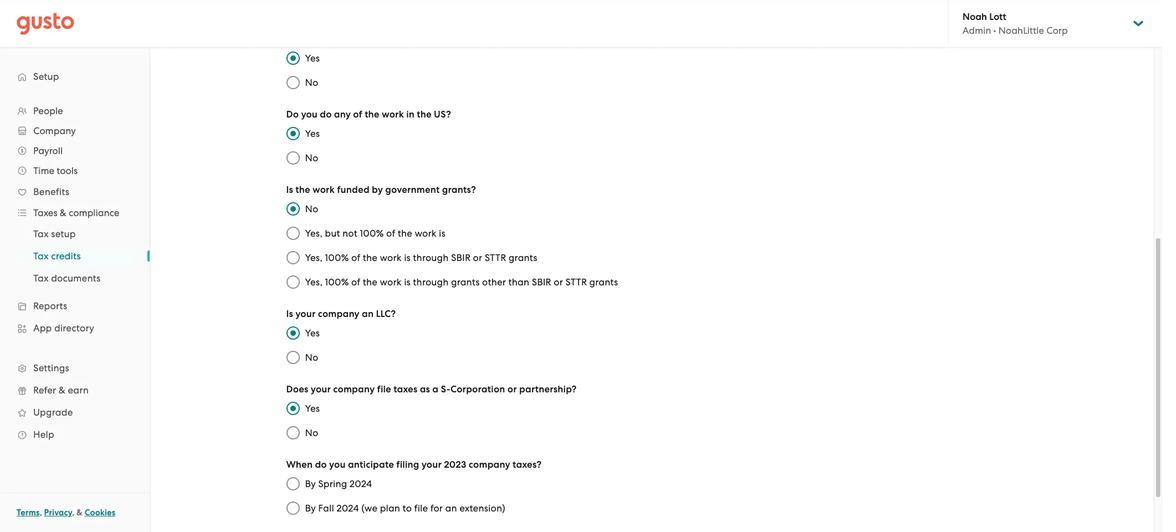 Task type: locate. For each thing, give the bounding box(es) containing it.
3 yes, from the top
[[305, 277, 323, 288]]

1 vertical spatial yes radio
[[281, 396, 305, 421]]

settings
[[33, 363, 69, 374]]

work
[[382, 109, 404, 120], [313, 184, 335, 196], [415, 228, 437, 239], [380, 252, 402, 263], [380, 277, 402, 288]]

privacy link
[[44, 508, 72, 518]]

us?
[[434, 109, 451, 120]]

yes for do
[[305, 128, 320, 139]]

100% right not
[[360, 228, 384, 239]]

3 tax from the top
[[33, 273, 49, 284]]

filing
[[397, 459, 419, 471]]

2 yes radio from the top
[[281, 396, 305, 421]]

tax documents
[[33, 273, 101, 284]]

fall
[[318, 503, 334, 514]]

by left fall
[[305, 503, 316, 514]]

0 horizontal spatial an
[[362, 308, 374, 320]]

2 vertical spatial &
[[77, 508, 83, 518]]

0 vertical spatial yes radio
[[281, 46, 305, 70]]

, left privacy
[[40, 508, 42, 518]]

is up the yes, 100% of the work is through sbir or sttr grants
[[439, 228, 446, 239]]

your
[[296, 308, 316, 320], [311, 384, 331, 395], [422, 459, 442, 471]]

work up llc?
[[380, 277, 402, 288]]

1 vertical spatial &
[[59, 385, 65, 396]]

yes, down yes, 100% of the work is through sbir or sttr grants option
[[305, 277, 323, 288]]

is
[[286, 184, 293, 196], [286, 308, 293, 320]]

by down when
[[305, 478, 316, 490]]

1 vertical spatial 100%
[[325, 252, 349, 263]]

2 tax from the top
[[33, 251, 49, 262]]

0 horizontal spatial sttr
[[485, 252, 506, 263]]

2 horizontal spatial grants
[[590, 277, 618, 288]]

or up yes, 100% of the work is through grants other than sbir or sttr grants
[[473, 252, 483, 263]]

1 yes radio from the top
[[281, 121, 305, 146]]

sbir up yes, 100% of the work is through grants other than sbir or sttr grants
[[451, 252, 471, 263]]

no radio up do
[[281, 70, 305, 95]]

app directory link
[[11, 318, 139, 338]]

yes radio down yes, 100% of the work is through grants other than sbir or sttr grants option
[[281, 321, 305, 345]]

0 vertical spatial no radio
[[281, 345, 305, 370]]

Yes radio
[[281, 46, 305, 70], [281, 396, 305, 421]]

2 vertical spatial tax
[[33, 273, 49, 284]]

do
[[320, 109, 332, 120], [315, 459, 327, 471]]

2 yes from the top
[[305, 128, 320, 139]]

0 vertical spatial no radio
[[281, 70, 305, 95]]

0 vertical spatial &
[[60, 207, 66, 218]]

terms
[[17, 508, 40, 518]]

2 yes radio from the top
[[281, 321, 305, 345]]

list containing people
[[0, 101, 150, 446]]

1 yes radio from the top
[[281, 46, 305, 70]]

your down yes, 100% of the work is through grants other than sbir or sttr grants option
[[296, 308, 316, 320]]

1 no radio from the top
[[281, 345, 305, 370]]

is up 'yes, but not 100% of the work is' option
[[286, 184, 293, 196]]

when
[[286, 459, 313, 471]]

the up the yes, 100% of the work is through sbir or sttr grants
[[398, 228, 412, 239]]

1 vertical spatial is
[[404, 252, 411, 263]]

0 vertical spatial yes radio
[[281, 121, 305, 146]]

1 vertical spatial tax
[[33, 251, 49, 262]]

government
[[385, 184, 440, 196]]

4 no from the top
[[305, 352, 318, 363]]

you right do
[[301, 109, 318, 120]]

(we
[[362, 503, 378, 514]]

100% for yes, 100% of the work is through sbir or sttr grants
[[325, 252, 349, 263]]

1 vertical spatial or
[[554, 277, 563, 288]]

taxes
[[394, 384, 418, 395]]

0 vertical spatial through
[[413, 252, 449, 263]]

yes, left but
[[305, 228, 323, 239]]

, left cookies
[[72, 508, 74, 518]]

2 vertical spatial no radio
[[281, 197, 305, 221]]

yes radio for do
[[281, 121, 305, 146]]

you up by spring 2024
[[329, 459, 346, 471]]

1 horizontal spatial or
[[508, 384, 517, 395]]

terms , privacy , & cookies
[[17, 508, 115, 518]]

your for does
[[311, 384, 331, 395]]

2 list from the top
[[0, 223, 150, 289]]

is down yes, 100% of the work is through grants other than sbir or sttr grants option
[[286, 308, 293, 320]]

1 yes, from the top
[[305, 228, 323, 239]]

1 horizontal spatial ,
[[72, 508, 74, 518]]

tax for tax documents
[[33, 273, 49, 284]]

tax down taxes
[[33, 228, 49, 239]]

or right than on the left bottom of page
[[554, 277, 563, 288]]

4 yes from the top
[[305, 403, 320, 414]]

no for do
[[305, 152, 318, 164]]

an right for
[[445, 503, 457, 514]]

0 vertical spatial your
[[296, 308, 316, 320]]

1 vertical spatial company
[[333, 384, 375, 395]]

is down the yes, 100% of the work is through sbir or sttr grants
[[404, 277, 411, 288]]

1 is from the top
[[286, 184, 293, 196]]

is for sbir
[[404, 252, 411, 263]]

tax down tax credits
[[33, 273, 49, 284]]

people
[[33, 105, 63, 116]]

compliance
[[69, 207, 119, 218]]

1 vertical spatial yes radio
[[281, 321, 305, 345]]

file
[[377, 384, 391, 395], [414, 503, 428, 514]]

yes, for yes, 100% of the work is through sbir or sttr grants
[[305, 252, 323, 263]]

of up "is your company an llc?"
[[351, 277, 361, 288]]

company for file
[[333, 384, 375, 395]]

0 vertical spatial 100%
[[360, 228, 384, 239]]

0 vertical spatial 2024
[[350, 478, 372, 490]]

0 vertical spatial is
[[439, 228, 446, 239]]

100% for yes, 100% of the work is through grants other than sbir or sttr grants
[[325, 277, 349, 288]]

an
[[362, 308, 374, 320], [445, 503, 457, 514]]

corp
[[1047, 25, 1068, 36]]

work up the yes, 100% of the work is through sbir or sttr grants
[[415, 228, 437, 239]]

1 vertical spatial no radio
[[281, 146, 305, 170]]

plan
[[380, 503, 400, 514]]

yes
[[305, 53, 320, 64], [305, 128, 320, 139], [305, 328, 320, 339], [305, 403, 320, 414]]

by for by spring 2024
[[305, 478, 316, 490]]

file right to
[[414, 503, 428, 514]]

& right taxes
[[60, 207, 66, 218]]

documents
[[51, 273, 101, 284]]

company left taxes on the bottom
[[333, 384, 375, 395]]

partnership?
[[519, 384, 577, 395]]

Yes radio
[[281, 121, 305, 146], [281, 321, 305, 345]]

0 vertical spatial by
[[305, 478, 316, 490]]

through down the yes, 100% of the work is through sbir or sttr grants
[[413, 277, 449, 288]]

0 vertical spatial sttr
[[485, 252, 506, 263]]

list
[[0, 101, 150, 446], [0, 223, 150, 289]]

list containing tax setup
[[0, 223, 150, 289]]

when do you anticipate filing your 2023 company taxes?
[[286, 459, 542, 471]]

100% down but
[[325, 252, 349, 263]]

terms link
[[17, 508, 40, 518]]

refer & earn
[[33, 385, 89, 396]]

2024 down anticipate
[[350, 478, 372, 490]]

& for earn
[[59, 385, 65, 396]]

tax documents link
[[20, 268, 139, 288]]

directory
[[54, 323, 94, 334]]

refer
[[33, 385, 56, 396]]

through up yes, 100% of the work is through grants other than sbir or sttr grants
[[413, 252, 449, 263]]

1 vertical spatial by
[[305, 503, 316, 514]]

0 vertical spatial or
[[473, 252, 483, 263]]

or right corporation
[[508, 384, 517, 395]]

a
[[433, 384, 439, 395]]

0 horizontal spatial file
[[377, 384, 391, 395]]

0 vertical spatial you
[[301, 109, 318, 120]]

1 vertical spatial you
[[329, 459, 346, 471]]

2 no radio from the top
[[281, 146, 305, 170]]

0 horizontal spatial you
[[301, 109, 318, 120]]

100% up "is your company an llc?"
[[325, 277, 349, 288]]

no radio up yes, 100% of the work is through sbir or sttr grants option
[[281, 197, 305, 221]]

0 vertical spatial is
[[286, 184, 293, 196]]

yes for does
[[305, 403, 320, 414]]

2 by from the top
[[305, 503, 316, 514]]

no radio up when
[[281, 421, 305, 445]]

1 list from the top
[[0, 101, 150, 446]]

no
[[305, 77, 318, 88], [305, 152, 318, 164], [305, 203, 318, 215], [305, 352, 318, 363], [305, 427, 318, 439]]

0 vertical spatial company
[[318, 308, 360, 320]]

No radio
[[281, 70, 305, 95], [281, 146, 305, 170], [281, 197, 305, 221]]

help link
[[11, 425, 139, 445]]

2 horizontal spatial or
[[554, 277, 563, 288]]

& inside dropdown button
[[60, 207, 66, 218]]

setup
[[33, 71, 59, 82]]

0 horizontal spatial sbir
[[451, 252, 471, 263]]

0 vertical spatial yes,
[[305, 228, 323, 239]]

Yes, 100% of the work is through SBIR or STTR grants radio
[[281, 246, 305, 270]]

100%
[[360, 228, 384, 239], [325, 252, 349, 263], [325, 277, 349, 288]]

no for does
[[305, 427, 318, 439]]

tax credits link
[[20, 246, 139, 266]]

1 vertical spatial your
[[311, 384, 331, 395]]

benefits
[[33, 186, 69, 197]]

the
[[365, 109, 380, 120], [417, 109, 432, 120], [296, 184, 310, 196], [398, 228, 412, 239], [363, 252, 378, 263], [363, 277, 378, 288]]

2 vertical spatial yes,
[[305, 277, 323, 288]]

1 horizontal spatial file
[[414, 503, 428, 514]]

of up the yes, 100% of the work is through sbir or sttr grants
[[386, 228, 395, 239]]

app
[[33, 323, 52, 334]]

1 vertical spatial through
[[413, 277, 449, 288]]

1 vertical spatial yes,
[[305, 252, 323, 263]]

2 through from the top
[[413, 277, 449, 288]]

2 yes, from the top
[[305, 252, 323, 263]]

No radio
[[281, 345, 305, 370], [281, 421, 305, 445]]

do
[[286, 109, 299, 120]]

no radio up does
[[281, 345, 305, 370]]

1 horizontal spatial an
[[445, 503, 457, 514]]

tools
[[57, 165, 78, 176]]

an left llc?
[[362, 308, 374, 320]]

& left cookies
[[77, 508, 83, 518]]

,
[[40, 508, 42, 518], [72, 508, 74, 518]]

upgrade link
[[11, 402, 139, 422]]

is down yes, but not 100% of the work is
[[404, 252, 411, 263]]

2 no from the top
[[305, 152, 318, 164]]

time tools
[[33, 165, 78, 176]]

2 is from the top
[[286, 308, 293, 320]]

company left llc?
[[318, 308, 360, 320]]

sttr
[[485, 252, 506, 263], [566, 277, 587, 288]]

llc?
[[376, 308, 396, 320]]

is
[[439, 228, 446, 239], [404, 252, 411, 263], [404, 277, 411, 288]]

1 vertical spatial sbir
[[532, 277, 552, 288]]

no radio down do
[[281, 146, 305, 170]]

1 vertical spatial sttr
[[566, 277, 587, 288]]

by fall 2024 (we plan to file for an extension)
[[305, 503, 506, 514]]

5 no from the top
[[305, 427, 318, 439]]

1 tax from the top
[[33, 228, 49, 239]]

your right does
[[311, 384, 331, 395]]

tax for tax setup
[[33, 228, 49, 239]]

sbir right than on the left bottom of page
[[532, 277, 552, 288]]

tax setup
[[33, 228, 76, 239]]

0 vertical spatial tax
[[33, 228, 49, 239]]

2024 right fall
[[337, 503, 359, 514]]

company right 2023 in the left of the page
[[469, 459, 511, 471]]

2 vertical spatial is
[[404, 277, 411, 288]]

no for is
[[305, 352, 318, 363]]

do right when
[[315, 459, 327, 471]]

1 vertical spatial is
[[286, 308, 293, 320]]

2024 for spring
[[350, 478, 372, 490]]

1 by from the top
[[305, 478, 316, 490]]

By Spring 2024 radio
[[281, 472, 305, 496]]

yes for is
[[305, 328, 320, 339]]

&
[[60, 207, 66, 218], [59, 385, 65, 396], [77, 508, 83, 518]]

3 no from the top
[[305, 203, 318, 215]]

3 yes from the top
[[305, 328, 320, 339]]

work left funded
[[313, 184, 335, 196]]

any
[[334, 109, 351, 120]]

1 through from the top
[[413, 252, 449, 263]]

yes, down 'yes, but not 100% of the work is' option
[[305, 252, 323, 263]]

your left 2023 in the left of the page
[[422, 459, 442, 471]]

1 vertical spatial 2024
[[337, 503, 359, 514]]

does
[[286, 384, 309, 395]]

yes radio down do
[[281, 121, 305, 146]]

the up 'yes, but not 100% of the work is' option
[[296, 184, 310, 196]]

& left 'earn'
[[59, 385, 65, 396]]

tax left credits
[[33, 251, 49, 262]]

file left taxes on the bottom
[[377, 384, 391, 395]]

do left any
[[320, 109, 332, 120]]

2 no radio from the top
[[281, 421, 305, 445]]

1 horizontal spatial you
[[329, 459, 346, 471]]

payroll
[[33, 145, 63, 156]]

taxes
[[33, 207, 57, 218]]

0 vertical spatial sbir
[[451, 252, 471, 263]]

grants
[[509, 252, 538, 263], [451, 277, 480, 288], [590, 277, 618, 288]]

grants?
[[442, 184, 476, 196]]

& for compliance
[[60, 207, 66, 218]]

anticipate
[[348, 459, 394, 471]]

1 vertical spatial no radio
[[281, 421, 305, 445]]

cookies
[[85, 508, 115, 518]]

2 vertical spatial 100%
[[325, 277, 349, 288]]

by
[[305, 478, 316, 490], [305, 503, 316, 514]]

by for by fall 2024 (we plan to file for an extension)
[[305, 503, 316, 514]]

refer & earn link
[[11, 380, 139, 400]]

the right in
[[417, 109, 432, 120]]

0 horizontal spatial ,
[[40, 508, 42, 518]]



Task type: describe. For each thing, give the bounding box(es) containing it.
company button
[[11, 121, 139, 141]]

noah lott admin • noahlittle corp
[[963, 11, 1068, 36]]

1 no radio from the top
[[281, 70, 305, 95]]

privacy
[[44, 508, 72, 518]]

is your company an llc?
[[286, 308, 396, 320]]

3 no radio from the top
[[281, 197, 305, 221]]

app directory
[[33, 323, 94, 334]]

yes, for yes, 100% of the work is through grants other than sbir or sttr grants
[[305, 277, 323, 288]]

work left in
[[382, 109, 404, 120]]

•
[[994, 25, 997, 36]]

extension)
[[460, 503, 506, 514]]

tax for tax credits
[[33, 251, 49, 262]]

of down not
[[351, 252, 361, 263]]

in
[[406, 109, 415, 120]]

yes, for yes, but not 100% of the work is
[[305, 228, 323, 239]]

taxes & compliance
[[33, 207, 119, 218]]

cookies button
[[85, 506, 115, 519]]

help
[[33, 429, 54, 440]]

1 vertical spatial do
[[315, 459, 327, 471]]

2024 for fall
[[337, 503, 359, 514]]

the down yes, but not 100% of the work is
[[363, 252, 378, 263]]

home image
[[17, 12, 74, 35]]

the up llc?
[[363, 277, 378, 288]]

than
[[509, 277, 530, 288]]

company for an
[[318, 308, 360, 320]]

corporation
[[451, 384, 505, 395]]

is for is the work funded by government grants?
[[286, 184, 293, 196]]

setup link
[[11, 67, 139, 86]]

earn
[[68, 385, 89, 396]]

company
[[33, 125, 76, 136]]

your for is
[[296, 308, 316, 320]]

as
[[420, 384, 430, 395]]

yes, 100% of the work is through sbir or sttr grants
[[305, 252, 538, 263]]

but
[[325, 228, 340, 239]]

2023
[[444, 459, 467, 471]]

2 vertical spatial or
[[508, 384, 517, 395]]

By Fall 2024 (we plan to file for an extension) radio
[[281, 496, 305, 521]]

not
[[343, 228, 358, 239]]

1 yes from the top
[[305, 53, 320, 64]]

noah
[[963, 11, 987, 23]]

time tools button
[[11, 161, 139, 181]]

2 vertical spatial company
[[469, 459, 511, 471]]

yes, 100% of the work is through grants other than sbir or sttr grants
[[305, 277, 618, 288]]

0 horizontal spatial or
[[473, 252, 483, 263]]

1 horizontal spatial sbir
[[532, 277, 552, 288]]

is for is your company an llc?
[[286, 308, 293, 320]]

1 , from the left
[[40, 508, 42, 518]]

Yes, 100% of the work is through grants other than SBIR or STTR grants radio
[[281, 270, 305, 294]]

is the work funded by government grants?
[[286, 184, 476, 196]]

0 vertical spatial do
[[320, 109, 332, 120]]

0 vertical spatial an
[[362, 308, 374, 320]]

noahlittle
[[999, 25, 1045, 36]]

yes radio for is
[[281, 321, 305, 345]]

upgrade
[[33, 407, 73, 418]]

taxes?
[[513, 459, 542, 471]]

1 vertical spatial an
[[445, 503, 457, 514]]

time
[[33, 165, 54, 176]]

setup
[[51, 228, 76, 239]]

1 horizontal spatial sttr
[[566, 277, 587, 288]]

funded
[[337, 184, 370, 196]]

tax setup link
[[20, 224, 139, 244]]

the right any
[[365, 109, 380, 120]]

gusto navigation element
[[0, 48, 150, 463]]

by spring 2024
[[305, 478, 372, 490]]

through for grants
[[413, 277, 449, 288]]

2 , from the left
[[72, 508, 74, 518]]

for
[[431, 503, 443, 514]]

0 horizontal spatial grants
[[451, 277, 480, 288]]

2 vertical spatial your
[[422, 459, 442, 471]]

does your company file taxes as a s-corporation or partnership?
[[286, 384, 577, 395]]

1 no from the top
[[305, 77, 318, 88]]

spring
[[318, 478, 347, 490]]

Yes, but not 100% of the work is radio
[[281, 221, 305, 246]]

no radio for does
[[281, 421, 305, 445]]

lott
[[990, 11, 1007, 23]]

benefits link
[[11, 182, 139, 202]]

of right any
[[353, 109, 363, 120]]

through for sbir
[[413, 252, 449, 263]]

admin
[[963, 25, 992, 36]]

1 horizontal spatial grants
[[509, 252, 538, 263]]

reports link
[[11, 296, 139, 316]]

to
[[403, 503, 412, 514]]

taxes & compliance button
[[11, 203, 139, 223]]

people button
[[11, 101, 139, 121]]

tax credits
[[33, 251, 81, 262]]

0 vertical spatial file
[[377, 384, 391, 395]]

reports
[[33, 300, 67, 312]]

settings link
[[11, 358, 139, 378]]

yes, but not 100% of the work is
[[305, 228, 446, 239]]

s-
[[441, 384, 451, 395]]

other
[[482, 277, 506, 288]]

is for grants
[[404, 277, 411, 288]]

do you do any of the work in the us?
[[286, 109, 451, 120]]

1 vertical spatial file
[[414, 503, 428, 514]]

payroll button
[[11, 141, 139, 161]]

work down yes, but not 100% of the work is
[[380, 252, 402, 263]]

no radio for is
[[281, 345, 305, 370]]

credits
[[51, 251, 81, 262]]

by
[[372, 184, 383, 196]]



Task type: vqa. For each thing, say whether or not it's contained in the screenshot.


